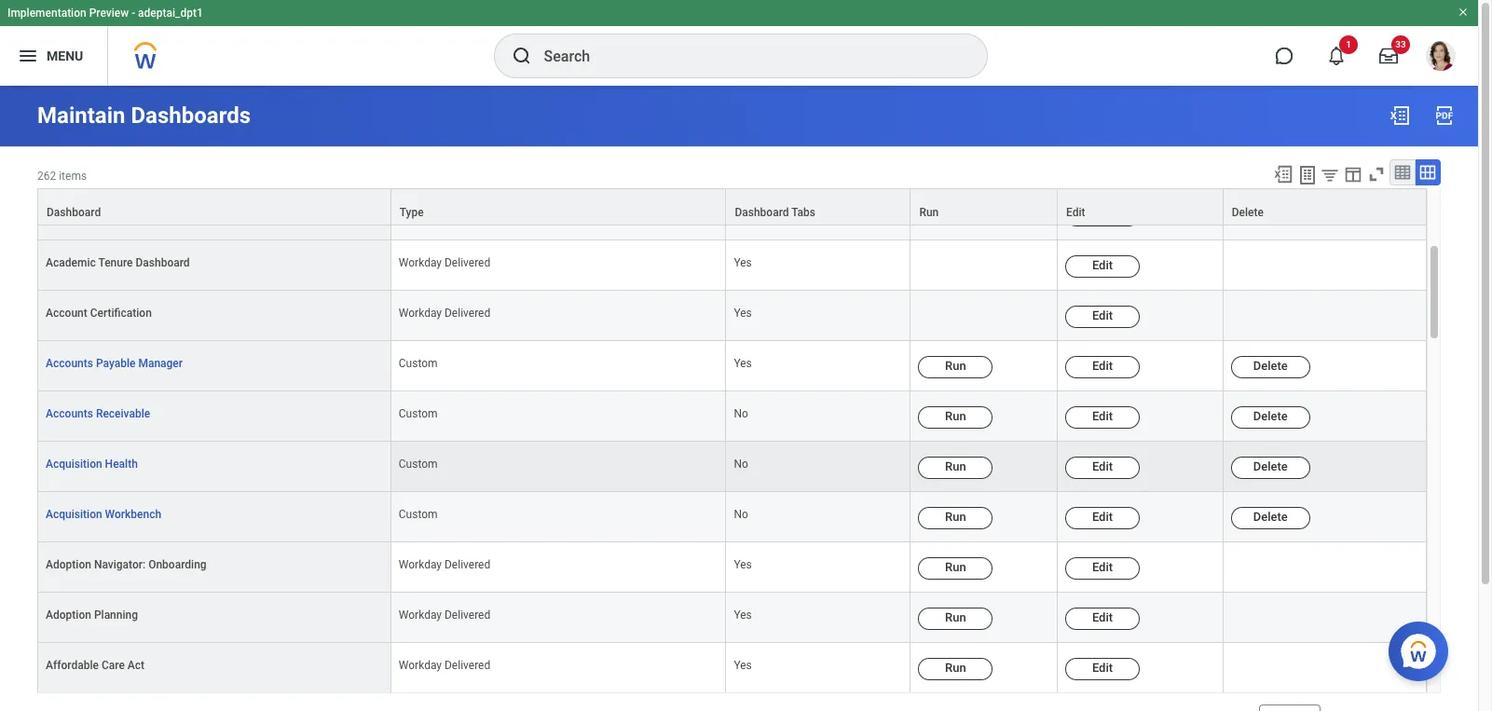 Task type: describe. For each thing, give the bounding box(es) containing it.
acquisition workbench
[[46, 508, 161, 521]]

affordable care act
[[46, 659, 145, 672]]

33 button
[[1369, 35, 1411, 76]]

edit for 2nd edit button from the bottom of the maintain dashboards main content
[[1093, 611, 1113, 625]]

accounts receivable link
[[46, 403, 150, 420]]

2 edit row from the top
[[37, 291, 1427, 341]]

acquisition health
[[46, 458, 138, 471]]

fullscreen image
[[1367, 164, 1387, 185]]

inbox large image
[[1380, 47, 1399, 65]]

dashboard tabs
[[735, 206, 816, 219]]

custom for acquisition health
[[399, 458, 438, 471]]

view printable version (pdf) image
[[1434, 104, 1456, 127]]

5 workday from the top
[[399, 609, 442, 622]]

delete button for accounts receivable
[[1231, 406, 1311, 429]]

search image
[[510, 45, 533, 67]]

type button
[[391, 189, 726, 225]]

care
[[102, 659, 125, 672]]

delete for acquisition health
[[1254, 460, 1288, 473]]

party
[[150, 206, 176, 219]]

Search Workday  search field
[[544, 35, 949, 76]]

delete button for acquisition health
[[1231, 457, 1311, 479]]

acquisition health link
[[46, 454, 138, 471]]

2 edit button from the top
[[1066, 305, 1140, 328]]

manager
[[138, 357, 183, 370]]

workday delivered for account certification
[[399, 306, 491, 319]]

maintain dashboards
[[37, 103, 251, 129]]

4 row from the top
[[37, 341, 1427, 391]]

table image
[[1394, 163, 1412, 182]]

4 edit button from the top
[[1066, 406, 1140, 429]]

delete button for acquisition workbench
[[1231, 507, 1311, 530]]

toolbar inside maintain dashboards main content
[[1265, 159, 1441, 188]]

dashboard inside academic tenure dashboard element
[[136, 256, 190, 269]]

delete button
[[1224, 189, 1426, 225]]

run for third run button from the bottom of the maintain dashboards main content
[[945, 560, 967, 574]]

dashboard tabs button
[[727, 189, 910, 225]]

5 run button from the top
[[919, 558, 993, 580]]

1 button
[[1316, 35, 1358, 76]]

run for 1st run button from the top
[[945, 359, 967, 373]]

8 row from the top
[[37, 543, 1427, 593]]

row containing dashboard
[[37, 188, 1427, 226]]

delivered for account certification
[[445, 306, 491, 319]]

edit for 9th edit button from the bottom of the maintain dashboards main content
[[1093, 258, 1113, 272]]

accounts payable manager
[[46, 357, 183, 370]]

1 run button from the top
[[919, 356, 993, 378]]

act
[[128, 659, 145, 672]]

adoption planning
[[46, 609, 138, 622]]

dashboard button
[[38, 189, 390, 225]]

1 delivered from the top
[[445, 206, 491, 219]]

implementation
[[7, 7, 86, 20]]

click to view/edit grid preferences image
[[1343, 164, 1364, 185]]

menu
[[47, 48, 83, 63]]

5 edit button from the top
[[1066, 457, 1140, 479]]

menu button
[[0, 26, 107, 86]]

acquisition for acquisition workbench
[[46, 508, 102, 521]]

adoption for adoption navigator: onboarding
[[46, 558, 91, 572]]

delete for accounts receivable
[[1254, 409, 1288, 423]]

onboarding
[[148, 558, 207, 572]]

1 workday delivered from the top
[[399, 206, 491, 219]]

3 yes from the top
[[734, 357, 752, 370]]

affordable care act element
[[46, 656, 145, 672]]

accounts payable manager link
[[46, 353, 183, 370]]

9 edit button from the top
[[1066, 658, 1140, 681]]

for
[[104, 206, 119, 219]]

edit for 3rd edit button from the bottom
[[1093, 560, 1113, 574]]

health
[[105, 458, 138, 471]]

academic tenure dashboard
[[46, 256, 190, 269]]

adoption planning element
[[46, 605, 138, 622]]

workday delivered for adoption navigator: onboarding
[[399, 558, 491, 572]]

profile logan mcneil image
[[1426, 41, 1456, 75]]

8 edit button from the top
[[1066, 608, 1140, 630]]

payable
[[96, 357, 136, 370]]

1 no from the top
[[734, 206, 749, 219]]

dashboards
[[131, 103, 251, 129]]

workday for affordable care act
[[399, 659, 442, 672]]

-
[[132, 7, 135, 20]]

adoption for adoption planning
[[46, 609, 91, 622]]

affordable
[[46, 659, 99, 672]]

2 run button from the top
[[919, 406, 993, 429]]

1 workday from the top
[[399, 206, 442, 219]]

dashboard for dashboard
[[47, 206, 101, 219]]

delete for acquisition workbench
[[1254, 510, 1288, 524]]

maintain dashboards main content
[[0, 86, 1479, 711]]

account
[[46, 306, 87, 319]]

1 row from the top
[[37, 139, 1427, 190]]

acquisition for acquisition health
[[46, 458, 102, 471]]

no for acquisition health
[[734, 458, 749, 471]]

yes for affordable care act
[[734, 659, 752, 672]]

run for 3rd run button from the top of the maintain dashboards main content
[[945, 460, 967, 473]]

1
[[1346, 39, 1352, 49]]

edit button
[[1058, 189, 1223, 225]]

1 delete button from the top
[[1231, 356, 1311, 378]]

edit for 6th edit button from the bottom of the maintain dashboards main content
[[1093, 409, 1113, 423]]

7 edit button from the top
[[1066, 558, 1140, 580]]

3 edit button from the top
[[1066, 356, 1140, 378]]

academics for third party
[[46, 206, 176, 219]]

7 row from the top
[[37, 492, 1427, 543]]

run for sixth run button
[[945, 611, 967, 625]]



Task type: vqa. For each thing, say whether or not it's contained in the screenshot.
AG
no



Task type: locate. For each thing, give the bounding box(es) containing it.
2 row from the top
[[37, 188, 1427, 226]]

adoption left navigator:
[[46, 558, 91, 572]]

1 custom from the top
[[399, 357, 438, 370]]

run
[[920, 206, 939, 219], [945, 359, 967, 373], [945, 409, 967, 423], [945, 460, 967, 473], [945, 510, 967, 524], [945, 560, 967, 574], [945, 611, 967, 625], [945, 661, 967, 675]]

accounts up "acquisition health" link at the left of page
[[46, 407, 93, 420]]

2 adoption from the top
[[46, 609, 91, 622]]

run for run popup button
[[920, 206, 939, 219]]

0 vertical spatial accounts
[[46, 357, 93, 370]]

2 yes from the top
[[734, 306, 752, 319]]

type
[[400, 206, 424, 219]]

tabs
[[792, 206, 816, 219]]

run for 1st run button from the bottom of the maintain dashboards main content
[[945, 661, 967, 675]]

notifications large image
[[1328, 47, 1346, 65]]

certification
[[90, 306, 152, 319]]

acquisition down acquisition health
[[46, 508, 102, 521]]

6 delivered from the top
[[445, 659, 491, 672]]

workbench
[[105, 508, 161, 521]]

row containing academics for third party
[[37, 190, 1427, 240]]

run button
[[919, 356, 993, 378], [919, 406, 993, 429], [919, 457, 993, 479], [919, 507, 993, 530], [919, 558, 993, 580], [919, 608, 993, 630], [919, 658, 993, 681]]

accounts receivable
[[46, 407, 150, 420]]

delete button
[[1231, 356, 1311, 378], [1231, 406, 1311, 429], [1231, 457, 1311, 479], [1231, 507, 1311, 530]]

9 row from the top
[[37, 593, 1427, 643]]

3 row from the top
[[37, 190, 1427, 240]]

edit button
[[1066, 255, 1140, 277], [1066, 305, 1140, 328], [1066, 356, 1140, 378], [1066, 406, 1140, 429], [1066, 457, 1140, 479], [1066, 507, 1140, 530], [1066, 558, 1140, 580], [1066, 608, 1140, 630], [1066, 658, 1140, 681]]

3 no from the top
[[734, 458, 749, 471]]

33
[[1396, 39, 1407, 49]]

adoption
[[46, 558, 91, 572], [46, 609, 91, 622]]

academic
[[46, 256, 96, 269]]

adoption left planning
[[46, 609, 91, 622]]

no for accounts receivable
[[734, 407, 749, 420]]

edit row
[[37, 240, 1427, 291], [37, 291, 1427, 341]]

6 row from the top
[[37, 442, 1427, 492]]

dashboard left 'tabs'
[[735, 206, 789, 219]]

close environment banner image
[[1458, 7, 1469, 18]]

adoption navigator: onboarding
[[46, 558, 207, 572]]

3 custom from the top
[[399, 458, 438, 471]]

0 vertical spatial adoption
[[46, 558, 91, 572]]

preview
[[89, 7, 129, 20]]

4 workday delivered from the top
[[399, 558, 491, 572]]

2 workday delivered from the top
[[399, 256, 491, 269]]

dashboard down items
[[47, 206, 101, 219]]

2 custom from the top
[[399, 407, 438, 420]]

0 horizontal spatial export to excel image
[[1274, 164, 1294, 185]]

dashboard inside dashboard tabs popup button
[[735, 206, 789, 219]]

6 yes from the top
[[734, 659, 752, 672]]

1 acquisition from the top
[[46, 458, 102, 471]]

edit for sixth edit button from the top of the maintain dashboards main content
[[1093, 510, 1113, 524]]

edit inside popup button
[[1067, 206, 1086, 219]]

export to excel image
[[1389, 104, 1412, 127], [1274, 164, 1294, 185]]

custom for accounts payable manager
[[399, 357, 438, 370]]

edit for first edit button from the bottom of the maintain dashboards main content
[[1093, 661, 1113, 675]]

10 row from the top
[[37, 643, 1427, 694]]

workday for account certification
[[399, 306, 442, 319]]

no
[[734, 206, 749, 219], [734, 407, 749, 420], [734, 458, 749, 471], [734, 508, 749, 521]]

workday delivered for academic tenure dashboard
[[399, 256, 491, 269]]

yes
[[734, 256, 752, 269], [734, 306, 752, 319], [734, 357, 752, 370], [734, 558, 752, 572], [734, 609, 752, 622], [734, 659, 752, 672]]

justify image
[[17, 45, 39, 67]]

dashboard right tenure
[[136, 256, 190, 269]]

workday delivered for affordable care act
[[399, 659, 491, 672]]

items
[[59, 170, 87, 183]]

1 vertical spatial export to excel image
[[1274, 164, 1294, 185]]

dashboard for dashboard tabs
[[735, 206, 789, 219]]

custom for acquisition workbench
[[399, 508, 438, 521]]

select to filter grid data image
[[1320, 165, 1341, 185]]

0 vertical spatial export to excel image
[[1389, 104, 1412, 127]]

1 adoption from the top
[[46, 558, 91, 572]]

acquisition
[[46, 458, 102, 471], [46, 508, 102, 521]]

3 workday delivered from the top
[[399, 306, 491, 319]]

262 items
[[37, 170, 87, 183]]

run button
[[911, 189, 1057, 225]]

4 delivered from the top
[[445, 558, 491, 572]]

dashboard
[[47, 206, 101, 219], [735, 206, 789, 219], [136, 256, 190, 269]]

4 custom from the top
[[399, 508, 438, 521]]

3 delivered from the top
[[445, 306, 491, 319]]

2 acquisition from the top
[[46, 508, 102, 521]]

receivable
[[96, 407, 150, 420]]

2 no from the top
[[734, 407, 749, 420]]

1 horizontal spatial dashboard
[[136, 256, 190, 269]]

6 workday from the top
[[399, 659, 442, 672]]

delivered for academic tenure dashboard
[[445, 256, 491, 269]]

adeptai_dpt1
[[138, 7, 203, 20]]

delivered for adoption navigator: onboarding
[[445, 558, 491, 572]]

academics for third party element
[[46, 202, 176, 219]]

3 run button from the top
[[919, 457, 993, 479]]

accounts left "payable"
[[46, 357, 93, 370]]

1 yes from the top
[[734, 256, 752, 269]]

delivered for affordable care act
[[445, 659, 491, 672]]

5 yes from the top
[[734, 609, 752, 622]]

third
[[121, 206, 147, 219]]

navigator:
[[94, 558, 146, 572]]

adoption navigator: onboarding element
[[46, 555, 207, 572]]

cell
[[391, 139, 727, 190], [727, 139, 911, 190], [911, 139, 1058, 190], [1058, 139, 1224, 190], [1224, 139, 1427, 190], [911, 190, 1058, 240], [1224, 190, 1427, 240], [911, 240, 1058, 291], [1224, 240, 1427, 291], [911, 291, 1058, 341], [1224, 291, 1427, 341], [1224, 543, 1427, 593], [1224, 593, 1427, 643], [1224, 643, 1427, 694]]

edit for second edit button
[[1093, 308, 1113, 322]]

custom for accounts receivable
[[399, 407, 438, 420]]

export to worksheets image
[[1297, 164, 1319, 186]]

workday for academic tenure dashboard
[[399, 256, 442, 269]]

implementation preview -   adeptai_dpt1
[[7, 7, 203, 20]]

workday delivered
[[399, 206, 491, 219], [399, 256, 491, 269], [399, 306, 491, 319], [399, 558, 491, 572], [399, 609, 491, 622], [399, 659, 491, 672]]

accounts
[[46, 357, 93, 370], [46, 407, 93, 420]]

4 no from the top
[[734, 508, 749, 521]]

workday for adoption navigator: onboarding
[[399, 558, 442, 572]]

delete
[[1232, 206, 1264, 219], [1254, 359, 1288, 373], [1254, 409, 1288, 423], [1254, 460, 1288, 473], [1254, 510, 1288, 524]]

edit for 5th edit button
[[1093, 460, 1113, 473]]

export to excel image for items
[[1274, 164, 1294, 185]]

edit
[[1067, 206, 1086, 219], [1093, 258, 1113, 272], [1093, 308, 1113, 322], [1093, 359, 1113, 373], [1093, 409, 1113, 423], [1093, 460, 1113, 473], [1093, 510, 1113, 524], [1093, 560, 1113, 574], [1093, 611, 1113, 625], [1093, 661, 1113, 675]]

4 run button from the top
[[919, 507, 993, 530]]

accounts for accounts receivable
[[46, 407, 93, 420]]

dashboard inside dashboard popup button
[[47, 206, 101, 219]]

1 edit button from the top
[[1066, 255, 1140, 277]]

custom
[[399, 357, 438, 370], [399, 407, 438, 420], [399, 458, 438, 471], [399, 508, 438, 521]]

5 row from the top
[[37, 391, 1427, 442]]

4 yes from the top
[[734, 558, 752, 572]]

6 run button from the top
[[919, 608, 993, 630]]

4 delete button from the top
[[1231, 507, 1311, 530]]

acquisition workbench link
[[46, 504, 161, 521]]

delete inside popup button
[[1232, 206, 1264, 219]]

row
[[37, 139, 1427, 190], [37, 188, 1427, 226], [37, 190, 1427, 240], [37, 341, 1427, 391], [37, 391, 1427, 442], [37, 442, 1427, 492], [37, 492, 1427, 543], [37, 543, 1427, 593], [37, 593, 1427, 643], [37, 643, 1427, 694]]

yes for adoption navigator: onboarding
[[734, 558, 752, 572]]

262
[[37, 170, 56, 183]]

4 workday from the top
[[399, 558, 442, 572]]

5 delivered from the top
[[445, 609, 491, 622]]

1 horizontal spatial export to excel image
[[1389, 104, 1412, 127]]

run for 2nd run button
[[945, 409, 967, 423]]

7 run button from the top
[[919, 658, 993, 681]]

yes for account certification
[[734, 306, 752, 319]]

edit for third edit button from the top of the maintain dashboards main content
[[1093, 359, 1113, 373]]

row header inside maintain dashboards main content
[[37, 139, 391, 190]]

planning
[[94, 609, 138, 622]]

accounts for accounts payable manager
[[46, 357, 93, 370]]

1 accounts from the top
[[46, 357, 93, 370]]

2 accounts from the top
[[46, 407, 93, 420]]

no for acquisition workbench
[[734, 508, 749, 521]]

maintain
[[37, 103, 125, 129]]

export to excel image for dashboards
[[1389, 104, 1412, 127]]

2 workday from the top
[[399, 256, 442, 269]]

6 edit button from the top
[[1066, 507, 1140, 530]]

expand table image
[[1419, 163, 1438, 182]]

2 delivered from the top
[[445, 256, 491, 269]]

run for fourth run button from the top of the maintain dashboards main content
[[945, 510, 967, 524]]

delivered
[[445, 206, 491, 219], [445, 256, 491, 269], [445, 306, 491, 319], [445, 558, 491, 572], [445, 609, 491, 622], [445, 659, 491, 672]]

workday
[[399, 206, 442, 219], [399, 256, 442, 269], [399, 306, 442, 319], [399, 558, 442, 572], [399, 609, 442, 622], [399, 659, 442, 672]]

1 vertical spatial acquisition
[[46, 508, 102, 521]]

row header
[[37, 139, 391, 190]]

3 workday from the top
[[399, 306, 442, 319]]

1 edit row from the top
[[37, 240, 1427, 291]]

acquisition left health
[[46, 458, 102, 471]]

run inside popup button
[[920, 206, 939, 219]]

2 horizontal spatial dashboard
[[735, 206, 789, 219]]

toolbar
[[1265, 159, 1441, 188]]

6 workday delivered from the top
[[399, 659, 491, 672]]

0 horizontal spatial dashboard
[[47, 206, 101, 219]]

edit for edit popup button
[[1067, 206, 1086, 219]]

export to excel image left view printable version (pdf) icon
[[1389, 104, 1412, 127]]

1 vertical spatial adoption
[[46, 609, 91, 622]]

5 workday delivered from the top
[[399, 609, 491, 622]]

academic tenure dashboard element
[[46, 252, 190, 269]]

0 vertical spatial acquisition
[[46, 458, 102, 471]]

menu banner
[[0, 0, 1479, 86]]

tenure
[[98, 256, 133, 269]]

account certification element
[[46, 303, 152, 319]]

1 vertical spatial accounts
[[46, 407, 93, 420]]

yes for academic tenure dashboard
[[734, 256, 752, 269]]

export to excel image left export to worksheets icon on the right of the page
[[1274, 164, 1294, 185]]

3 delete button from the top
[[1231, 457, 1311, 479]]

2 delete button from the top
[[1231, 406, 1311, 429]]

academics
[[46, 206, 102, 219]]

account certification
[[46, 306, 152, 319]]



